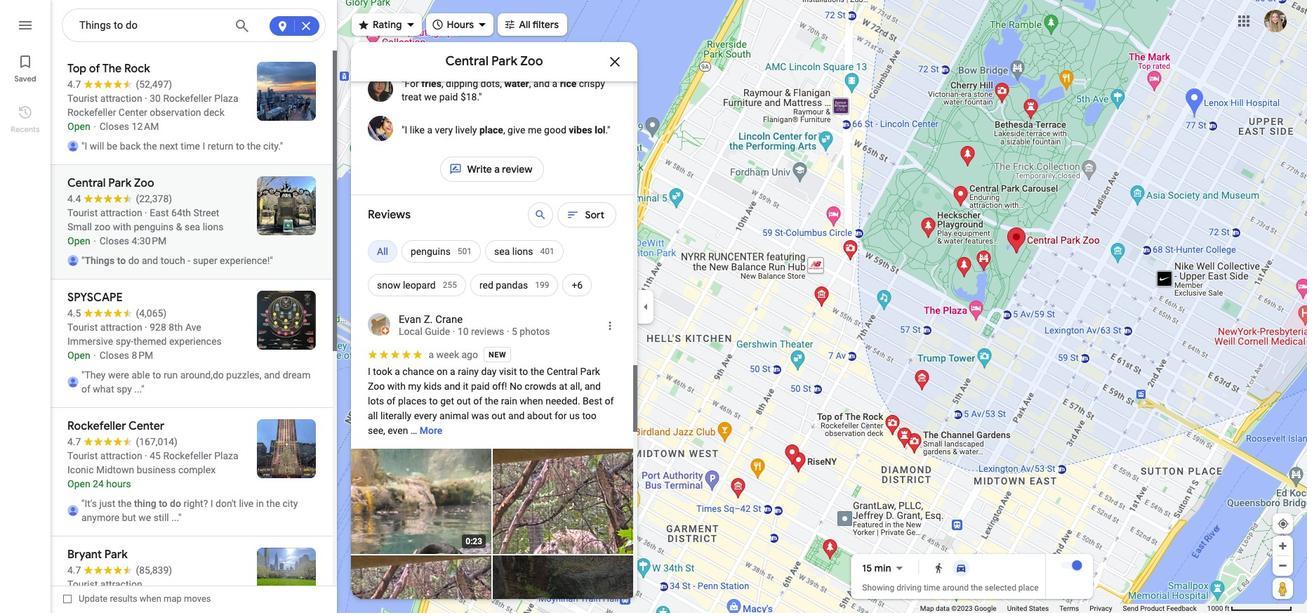 Task type: vqa. For each thing, say whether or not it's contained in the screenshot.
The Search By Voice image
no



Task type: describe. For each thing, give the bounding box(es) containing it.
and down rain
[[509, 410, 525, 421]]

a inside button
[[495, 163, 500, 176]]

ago
[[462, 349, 478, 360]]

photos
[[520, 326, 550, 337]]

places
[[398, 395, 427, 407]]

pandas
[[496, 280, 528, 291]]

local
[[399, 326, 423, 337]]

map
[[921, 605, 934, 612]]

401
[[540, 247, 555, 256]]

none radio the walking
[[928, 560, 951, 577]]

all inside option
[[377, 246, 388, 257]]

a inside "they have a small indoor/outdoor restaurant variety of food ."
[[451, 39, 457, 50]]

+6
[[572, 280, 583, 291]]

needed.
[[546, 395, 581, 407]]

crane
[[436, 313, 463, 326]]

united states
[[1008, 605, 1049, 612]]

have
[[428, 39, 449, 50]]

footer inside google maps element
[[921, 604, 1208, 613]]

rice
[[560, 78, 577, 89]]

 hours
[[432, 17, 474, 32]]

All reviews radio
[[368, 235, 397, 268]]

get
[[440, 395, 454, 407]]

all
[[368, 410, 378, 421]]

fries
[[422, 78, 442, 89]]

like
[[410, 124, 425, 135]]

too
[[583, 410, 597, 421]]

lol
[[595, 124, 606, 135]]

visit
[[499, 366, 517, 377]]

more button
[[420, 414, 443, 448]]

filters
[[533, 18, 559, 31]]

send product feedback button
[[1123, 604, 1197, 613]]

around
[[943, 583, 969, 593]]

"i like a very lively place , give me good vibes
[[402, 124, 593, 135]]

zoo inside i took a chance on a rainy day visit to the central park zoo with my kids and it paid off! no crowds at all, and lots of places to get out of the rain when needed. best of all literally every animal was out and about for us too see, even …
[[368, 381, 385, 392]]

vibes
[[569, 124, 593, 135]]

even
[[388, 425, 408, 436]]

terms
[[1060, 605, 1080, 612]]


[[504, 17, 516, 32]]

showing
[[863, 583, 895, 593]]

1000
[[1208, 605, 1224, 612]]

"for
[[402, 78, 419, 89]]

very
[[435, 124, 453, 135]]

"they
[[402, 39, 426, 50]]

a left rice
[[552, 78, 558, 89]]

i took a chance on a rainy day visit to the central park zoo with my kids and it paid off! no crowds at all, and lots of places to get out of the rain when needed. best of all literally every animal was out and about for us too see, even …
[[368, 366, 617, 436]]

of up was
[[473, 395, 483, 407]]

search reviews image
[[535, 209, 547, 221]]

crowds
[[525, 381, 557, 392]]

z.
[[424, 313, 433, 326]]

best
[[583, 395, 603, 407]]

1 vertical spatial ."
[[606, 124, 611, 135]]

and right "water"
[[534, 78, 550, 89]]

driving
[[897, 583, 922, 593]]

1 · from the left
[[453, 326, 455, 337]]

terms button
[[1060, 604, 1080, 613]]

walking image
[[934, 563, 945, 574]]

15 min
[[863, 562, 892, 575]]

1 vertical spatial the
[[485, 395, 499, 407]]

none search field inside google maps element
[[62, 8, 326, 43]]

send
[[1123, 605, 1139, 612]]

photo of evan z. crane image
[[368, 313, 390, 336]]

collapse side panel image
[[638, 299, 654, 314]]

, for , give me good
[[503, 124, 505, 135]]

more
[[420, 425, 443, 436]]

i
[[368, 366, 371, 377]]

show street view coverage image
[[1273, 578, 1294, 599]]

of right best
[[605, 395, 614, 407]]

list containing saved
[[0, 0, 51, 613]]

treat
[[402, 91, 422, 103]]


[[357, 17, 370, 32]]

refine reviews option group
[[368, 235, 617, 302]]

0:23
[[466, 536, 483, 546]]

saved
[[14, 74, 36, 84]]

google account: michelle dermenjian  
(michelle.dermenjian@adept.ai) image
[[1265, 10, 1287, 32]]

week
[[437, 349, 459, 360]]

199
[[535, 280, 550, 290]]

all inside  all filters
[[519, 18, 531, 31]]

 rating
[[357, 17, 402, 32]]

variety
[[423, 52, 453, 63]]

it
[[463, 381, 469, 392]]

review
[[502, 163, 533, 176]]

recents button
[[0, 98, 51, 138]]

write a review button
[[440, 152, 545, 186]]

a left the week
[[429, 349, 434, 360]]

dipping
[[446, 78, 478, 89]]

zoom out image
[[1278, 560, 1289, 571]]

$18."
[[461, 91, 482, 103]]

park inside i took a chance on a rainy day visit to the central park zoo with my kids and it paid off! no crowds at all, and lots of places to get out of the rain when needed. best of all literally every animal was out and about for us too see, even …
[[581, 366, 600, 377]]

literally
[[381, 410, 412, 421]]

lol ."
[[595, 124, 611, 135]]

when inside i took a chance on a rainy day visit to the central park zoo with my kids and it paid off! no crowds at all, and lots of places to get out of the rain when needed. best of all literally every animal was out and about for us too see, even …
[[520, 395, 543, 407]]

1 vertical spatial out
[[492, 410, 506, 421]]

lively
[[455, 124, 477, 135]]

update results when map moves
[[79, 593, 211, 604]]

5 stars image
[[368, 350, 425, 360]]

1 vertical spatial to
[[429, 395, 438, 407]]

501
[[458, 247, 472, 256]]

penguins 501
[[411, 246, 472, 257]]

about
[[527, 410, 552, 421]]

min
[[875, 562, 892, 575]]

restaurant
[[554, 39, 600, 50]]

sort button
[[558, 198, 617, 232]]



Task type: locate. For each thing, give the bounding box(es) containing it.
every
[[414, 410, 437, 421]]

data
[[936, 605, 950, 612]]

15
[[863, 562, 872, 575]]

privacy
[[1090, 605, 1113, 612]]

penguins, mentioned in 501 reviews radio
[[402, 235, 481, 268]]

crispy treat we paid $18."
[[402, 78, 605, 103]]

rain
[[501, 395, 518, 407]]

place up united states
[[1019, 583, 1039, 593]]

of
[[455, 52, 464, 63], [387, 395, 396, 407], [473, 395, 483, 407], [605, 395, 614, 407]]

paid right it
[[471, 381, 490, 392]]

central down small
[[446, 53, 489, 70]]

ft
[[1225, 605, 1230, 612]]

2 vertical spatial the
[[971, 583, 983, 593]]

we
[[424, 91, 437, 103]]

snow leopard, mentioned in 255 reviews radio
[[368, 268, 466, 302]]

."
[[489, 52, 494, 63], [606, 124, 611, 135]]

was
[[472, 410, 489, 421]]

when inside option
[[140, 593, 161, 604]]

None search field
[[62, 8, 326, 43]]

Things to do field
[[62, 8, 326, 43]]

results for things to do feed
[[51, 51, 337, 613]]

, left dipping
[[442, 78, 444, 89]]

at
[[559, 381, 568, 392]]

·
[[453, 326, 455, 337], [507, 326, 510, 337]]

"for fries , dipping dots, water , and a rice
[[402, 78, 577, 89]]

out
[[457, 395, 471, 407], [492, 410, 506, 421]]

the right around at the right of the page
[[971, 583, 983, 593]]

0 horizontal spatial out
[[457, 395, 471, 407]]

paid inside i took a chance on a rainy day visit to the central park zoo with my kids and it paid off! no crowds at all, and lots of places to get out of the rain when needed. best of all literally every animal was out and about for us too see, even …
[[471, 381, 490, 392]]

a right on
[[450, 366, 456, 377]]

the down the off!
[[485, 395, 499, 407]]

0 vertical spatial when
[[520, 395, 543, 407]]

crispy
[[579, 78, 605, 89]]

2 horizontal spatial the
[[971, 583, 983, 593]]

1 vertical spatial paid
[[471, 381, 490, 392]]

, for , dipping dots,
[[529, 78, 531, 89]]

to right visit
[[520, 366, 528, 377]]

showing driving time around the selected place
[[863, 583, 1039, 593]]

red pandas 199
[[480, 280, 550, 291]]

1 vertical spatial all
[[377, 246, 388, 257]]

no
[[510, 381, 522, 392]]

1 horizontal spatial place
[[1019, 583, 1039, 593]]

1 horizontal spatial ."
[[606, 124, 611, 135]]

0 vertical spatial zoo
[[521, 53, 543, 70]]

0 horizontal spatial all
[[377, 246, 388, 257]]

, left rice
[[529, 78, 531, 89]]

animal
[[440, 410, 469, 421]]

and
[[534, 78, 550, 89], [444, 381, 461, 392], [585, 381, 601, 392], [509, 410, 525, 421]]

of inside "they have a small indoor/outdoor restaurant variety of food ."
[[455, 52, 464, 63]]

off!
[[492, 381, 507, 392]]

central park zoo main content
[[351, 37, 638, 613]]

united states button
[[1008, 604, 1049, 613]]

sea lions, mentioned in 401 reviews radio
[[485, 235, 564, 268]]

google maps element
[[0, 0, 1308, 613]]

Update results when map moves checkbox
[[63, 590, 211, 608]]

Turn off travel time tool checkbox
[[1062, 560, 1083, 570]]

1 horizontal spatial the
[[531, 366, 545, 377]]

1 horizontal spatial out
[[492, 410, 506, 421]]

for
[[555, 410, 567, 421]]

place left give
[[480, 124, 503, 135]]

write a review image
[[449, 163, 462, 176]]

paid
[[439, 91, 458, 103], [471, 381, 490, 392]]

sort image
[[567, 209, 580, 221]]

1 vertical spatial place
[[1019, 583, 1039, 593]]

0 vertical spatial central
[[446, 53, 489, 70]]

new
[[489, 350, 506, 359]]

1 horizontal spatial when
[[520, 395, 543, 407]]

penguins
[[411, 246, 451, 257]]

None field
[[79, 17, 224, 34]]

dots,
[[481, 78, 502, 89]]

lions
[[513, 246, 533, 257]]

actions for evan z. crane's review image
[[604, 320, 617, 332]]

0 horizontal spatial park
[[492, 53, 518, 70]]

1 horizontal spatial all
[[519, 18, 531, 31]]

red pandas, mentioned in 199 reviews radio
[[470, 268, 559, 302]]

map data ©2023 google
[[921, 605, 997, 612]]

evan z. crane local guide · 10 reviews · 5 photos
[[399, 313, 550, 337]]

see,
[[368, 425, 385, 436]]

0 horizontal spatial when
[[140, 593, 161, 604]]

kids
[[424, 381, 442, 392]]

central park zoo
[[446, 53, 543, 70]]

recents
[[11, 124, 40, 134]]

0 horizontal spatial ·
[[453, 326, 455, 337]]

menu image
[[17, 17, 34, 34]]

1 horizontal spatial ·
[[507, 326, 510, 337]]

0 horizontal spatial the
[[485, 395, 499, 407]]

place inside central park zoo main content
[[480, 124, 503, 135]]

chance
[[403, 366, 434, 377]]

none field inside things to do field
[[79, 17, 224, 34]]

when left map
[[140, 593, 161, 604]]

small
[[459, 39, 483, 50]]

1 horizontal spatial park
[[581, 366, 600, 377]]

google
[[975, 605, 997, 612]]

footer containing map data ©2023 google
[[921, 604, 1208, 613]]

write a review
[[467, 163, 533, 176]]

· left 10
[[453, 326, 455, 337]]

2 · from the left
[[507, 326, 510, 337]]

1 horizontal spatial to
[[520, 366, 528, 377]]

and left it
[[444, 381, 461, 392]]

2 none radio from the left
[[951, 560, 973, 577]]

+6 button
[[563, 268, 592, 302]]

0 horizontal spatial place
[[480, 124, 503, 135]]

all up the snow
[[377, 246, 388, 257]]

None radio
[[928, 560, 951, 577], [951, 560, 973, 577]]

0 horizontal spatial ,
[[442, 78, 444, 89]]

1 vertical spatial central
[[547, 366, 578, 377]]

a right took
[[395, 366, 400, 377]]

park up the all,
[[581, 366, 600, 377]]

0 vertical spatial all
[[519, 18, 531, 31]]

driving image
[[956, 563, 968, 574]]

a right have
[[451, 39, 457, 50]]

0 vertical spatial out
[[457, 395, 471, 407]]

to
[[520, 366, 528, 377], [429, 395, 438, 407]]

zoo down indoor/outdoor
[[521, 53, 543, 70]]

0:23 button
[[351, 449, 492, 554]]

1 vertical spatial park
[[581, 366, 600, 377]]

sea
[[494, 246, 510, 257]]

0 vertical spatial place
[[480, 124, 503, 135]]

." right vibes
[[606, 124, 611, 135]]

paid inside crispy treat we paid $18."
[[439, 91, 458, 103]]

park down indoor/outdoor
[[492, 53, 518, 70]]

2 horizontal spatial ,
[[529, 78, 531, 89]]

…
[[411, 425, 417, 436]]

united
[[1008, 605, 1028, 612]]

central inside i took a chance on a rainy day visit to the central park zoo with my kids and it paid off! no crowds at all, and lots of places to get out of the rain when needed. best of all literally every animal was out and about for us too see, even …
[[547, 366, 578, 377]]

1 horizontal spatial central
[[547, 366, 578, 377]]

when up about
[[520, 395, 543, 407]]

update
[[79, 593, 108, 604]]

and up best
[[585, 381, 601, 392]]

1 horizontal spatial ,
[[503, 124, 505, 135]]

none radio up around at the right of the page
[[951, 560, 973, 577]]

." right food
[[489, 52, 494, 63]]

central up at
[[547, 366, 578, 377]]

0 horizontal spatial to
[[429, 395, 438, 407]]

0 vertical spatial ."
[[489, 52, 494, 63]]

took
[[373, 366, 392, 377]]

zoo up lots
[[368, 381, 385, 392]]

." inside "they have a small indoor/outdoor restaurant variety of food ."
[[489, 52, 494, 63]]

of right lots
[[387, 395, 396, 407]]

of left food
[[455, 52, 464, 63]]

· left 5
[[507, 326, 510, 337]]

none radio "driving"
[[951, 560, 973, 577]]

paid right we
[[439, 91, 458, 103]]

water
[[505, 78, 529, 89]]

show your location image
[[1278, 518, 1290, 530]]

0 horizontal spatial ."
[[489, 52, 494, 63]]

10
[[458, 326, 469, 337]]

snow leopard 255
[[377, 280, 457, 291]]

1 horizontal spatial zoo
[[521, 53, 543, 70]]

moves
[[184, 593, 211, 604]]

0 vertical spatial the
[[531, 366, 545, 377]]

1 vertical spatial when
[[140, 593, 161, 604]]

rainy
[[458, 366, 479, 377]]

5
[[512, 326, 517, 337]]

red
[[480, 280, 494, 291]]

out down it
[[457, 395, 471, 407]]

the up crowds
[[531, 366, 545, 377]]

None text field
[[402, 38, 617, 65], [402, 77, 617, 104], [402, 123, 611, 137], [402, 38, 617, 65], [402, 77, 617, 104], [402, 123, 611, 137]]

feedback
[[1167, 605, 1197, 612]]

none radio up "time"
[[928, 560, 951, 577]]

,
[[442, 78, 444, 89], [529, 78, 531, 89], [503, 124, 505, 135]]

footer
[[921, 604, 1208, 613]]

rating
[[373, 18, 402, 31]]

out down rain
[[492, 410, 506, 421]]

a right write
[[495, 163, 500, 176]]

 all filters
[[504, 17, 559, 32]]

my
[[408, 381, 422, 392]]

a week ago
[[429, 349, 478, 360]]

1 horizontal spatial paid
[[471, 381, 490, 392]]

list
[[0, 0, 51, 613]]

0 horizontal spatial zoo
[[368, 381, 385, 392]]

zoom in image
[[1278, 541, 1289, 551]]

0 vertical spatial to
[[520, 366, 528, 377]]

snow
[[377, 280, 401, 291]]

turn off travel time tool image
[[1073, 560, 1083, 570]]

product
[[1141, 605, 1165, 612]]

to left get
[[429, 395, 438, 407]]

0 vertical spatial paid
[[439, 91, 458, 103]]

, left give
[[503, 124, 505, 135]]

1 vertical spatial zoo
[[368, 381, 385, 392]]

send product feedback
[[1123, 605, 1197, 612]]

states
[[1029, 605, 1049, 612]]

"i
[[402, 124, 408, 135]]

all right 
[[519, 18, 531, 31]]

results
[[110, 593, 137, 604]]

selected
[[985, 583, 1017, 593]]

on
[[437, 366, 448, 377]]

0 vertical spatial park
[[492, 53, 518, 70]]

day
[[481, 366, 497, 377]]

1 none radio from the left
[[928, 560, 951, 577]]

0 horizontal spatial central
[[446, 53, 489, 70]]

0 horizontal spatial paid
[[439, 91, 458, 103]]

a right like
[[427, 124, 433, 135]]



